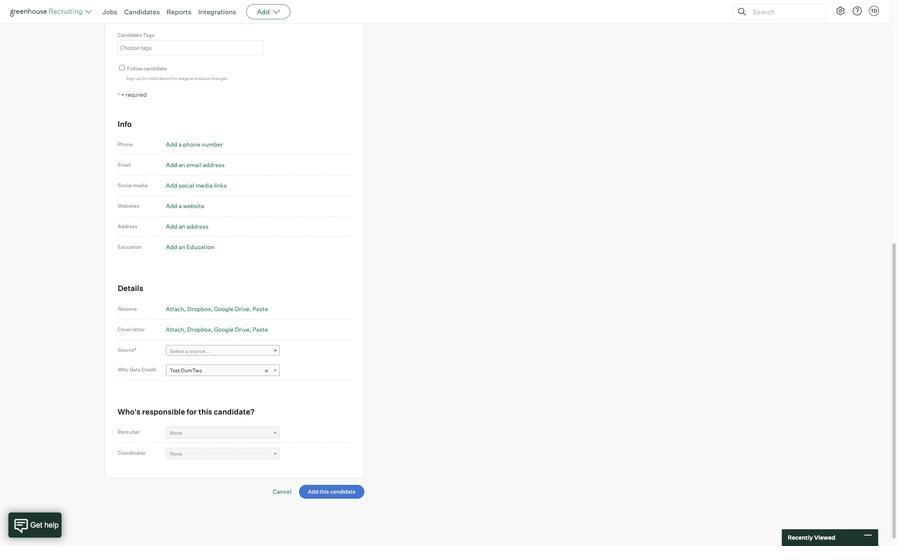 Task type: describe. For each thing, give the bounding box(es) containing it.
add an address
[[166, 223, 209, 230]]

drive for resume
[[235, 305, 249, 312]]

resume
[[118, 306, 137, 312]]

add a website link
[[166, 202, 204, 210]]

attach for cover letter
[[166, 326, 184, 333]]

email
[[186, 161, 201, 168]]

paste link for cover letter
[[252, 326, 268, 333]]

cover letter
[[118, 326, 145, 332]]

links
[[214, 182, 227, 189]]

add an email address
[[166, 161, 225, 168]]

add a phone number link
[[166, 141, 223, 148]]

td button
[[867, 4, 881, 18]]

add for add a website
[[166, 202, 177, 210]]

google for resume
[[214, 305, 234, 312]]

an for email
[[178, 161, 185, 168]]

dropbox for resume
[[187, 305, 211, 312]]

source...
[[189, 348, 210, 354]]

add button
[[246, 4, 290, 19]]

td button
[[869, 6, 879, 16]]

1 horizontal spatial education
[[186, 243, 214, 251]]

attach dropbox google drive paste for cover letter
[[166, 326, 268, 333]]

responsible
[[142, 407, 185, 416]]

coordinator
[[118, 450, 146, 456]]

who's
[[118, 407, 141, 416]]

email
[[118, 162, 131, 168]]

drive for cover letter
[[235, 326, 249, 333]]

an for education
[[178, 243, 185, 251]]

dropbox link for cover letter
[[187, 326, 213, 333]]

social media
[[118, 182, 148, 189]]

0 horizontal spatial media
[[133, 182, 148, 189]]

* inside * = required
[[118, 92, 120, 98]]

who
[[118, 366, 128, 373]]

sign up for notifications for stage and status changes
[[126, 76, 227, 81]]

viewed
[[814, 534, 835, 541]]

candidate?
[[214, 407, 255, 416]]

cover
[[118, 326, 131, 332]]

add an education
[[166, 243, 214, 251]]

none for recruiter
[[170, 430, 182, 436]]

jobs link
[[102, 8, 117, 16]]

test dumtwo
[[170, 367, 202, 373]]

attach link for resume
[[166, 305, 186, 312]]

select a source...
[[170, 348, 210, 354]]

select a source... link
[[166, 345, 280, 357]]

social
[[178, 182, 194, 189]]

candidates link
[[124, 8, 160, 16]]

integrations link
[[198, 8, 236, 16]]

0 horizontal spatial education
[[118, 244, 142, 250]]

tags
[[143, 32, 154, 38]]

google drive link for resume
[[214, 305, 251, 312]]

follow candidate
[[127, 65, 167, 72]]

recruiter
[[118, 429, 139, 435]]

candidate
[[118, 32, 142, 38]]

integrations
[[198, 8, 236, 16]]

info
[[118, 119, 132, 129]]

phone
[[118, 141, 133, 148]]

required
[[126, 91, 147, 98]]

none link for coordinator
[[166, 448, 280, 460]]

paste link for resume
[[252, 305, 268, 312]]

source *
[[118, 347, 136, 353]]

test
[[170, 367, 180, 373]]

add a phone number
[[166, 141, 223, 148]]

add for add a phone number
[[166, 141, 177, 148]]

social
[[118, 182, 132, 189]]

add a website
[[166, 202, 204, 210]]

paste for resume
[[252, 305, 268, 312]]

cancel
[[273, 488, 291, 495]]

=
[[121, 91, 124, 98]]

dropbox link for resume
[[187, 305, 213, 312]]

candidate
[[143, 65, 167, 72]]

reports
[[167, 8, 192, 16]]

stage
[[178, 76, 189, 81]]

candidate tags
[[118, 32, 154, 38]]

attach link for cover letter
[[166, 326, 186, 333]]

dumtwo
[[181, 367, 202, 373]]

attach for resume
[[166, 305, 184, 312]]



Task type: vqa. For each thing, say whether or not it's contained in the screenshot.
Designer
no



Task type: locate. For each thing, give the bounding box(es) containing it.
an down add an address
[[178, 243, 185, 251]]

1 horizontal spatial *
[[134, 347, 136, 353]]

2 drive from the top
[[235, 326, 249, 333]]

for right up
[[142, 76, 147, 81]]

follow
[[127, 65, 142, 72]]

a for source...
[[185, 348, 188, 354]]

1 vertical spatial dropbox
[[187, 326, 211, 333]]

for for up
[[142, 76, 147, 81]]

source
[[118, 347, 134, 353]]

2 google drive link from the top
[[214, 326, 251, 333]]

None file field
[[10, 515, 116, 524], [0, 526, 106, 534], [10, 515, 116, 524], [0, 526, 106, 534]]

for left this
[[187, 407, 197, 416]]

1 vertical spatial attach dropbox google drive paste
[[166, 326, 268, 333]]

2 vertical spatial an
[[178, 243, 185, 251]]

attach dropbox google drive paste
[[166, 305, 268, 312], [166, 326, 268, 333]]

td
[[871, 8, 877, 14]]

education
[[186, 243, 214, 251], [118, 244, 142, 250]]

a left phone
[[178, 141, 182, 148]]

0 horizontal spatial *
[[118, 92, 120, 98]]

this
[[198, 407, 212, 416]]

dropbox link
[[187, 305, 213, 312], [187, 326, 213, 333]]

1 paste link from the top
[[252, 305, 268, 312]]

1 vertical spatial drive
[[235, 326, 249, 333]]

1 paste from the top
[[252, 305, 268, 312]]

0 vertical spatial dropbox
[[187, 305, 211, 312]]

for left stage
[[172, 76, 177, 81]]

add an education link
[[166, 243, 214, 251]]

media
[[196, 182, 213, 189], [133, 182, 148, 189]]

1 vertical spatial paste
[[252, 326, 268, 333]]

1 vertical spatial a
[[178, 202, 182, 210]]

google
[[214, 305, 234, 312], [214, 326, 234, 333]]

paste link
[[252, 305, 268, 312], [252, 326, 268, 333]]

1 attach link from the top
[[166, 305, 186, 312]]

configure image
[[835, 6, 846, 16]]

none for coordinator
[[170, 451, 182, 457]]

google drive link
[[214, 305, 251, 312], [214, 326, 251, 333]]

0 vertical spatial google drive link
[[214, 305, 251, 312]]

jobs
[[102, 8, 117, 16]]

add for add an education
[[166, 243, 177, 251]]

status
[[198, 76, 210, 81]]

1 vertical spatial google drive link
[[214, 326, 251, 333]]

Search text field
[[750, 6, 818, 18]]

recently
[[788, 534, 813, 541]]

none link
[[166, 427, 280, 439], [166, 448, 280, 460]]

1 vertical spatial none link
[[166, 448, 280, 460]]

google for cover letter
[[214, 326, 234, 333]]

who's responsible for this candidate?
[[118, 407, 255, 416]]

add for add an email address
[[166, 161, 177, 168]]

2 attach from the top
[[166, 326, 184, 333]]

dropbox
[[187, 305, 211, 312], [187, 326, 211, 333]]

0 vertical spatial attach link
[[166, 305, 186, 312]]

up
[[136, 76, 141, 81]]

a right the select
[[185, 348, 188, 354]]

2 horizontal spatial for
[[187, 407, 197, 416]]

dropbox for cover letter
[[187, 326, 211, 333]]

a for website
[[178, 202, 182, 210]]

Follow candidate checkbox
[[119, 65, 125, 70]]

0 vertical spatial none link
[[166, 427, 280, 439]]

credit
[[142, 366, 156, 373]]

None submit
[[299, 485, 364, 499]]

gets
[[130, 366, 141, 373]]

education down address
[[118, 244, 142, 250]]

1 dropbox from the top
[[187, 305, 211, 312]]

3 an from the top
[[178, 243, 185, 251]]

1 vertical spatial an
[[178, 223, 185, 230]]

a
[[178, 141, 182, 148], [178, 202, 182, 210], [185, 348, 188, 354]]

2 dropbox from the top
[[187, 326, 211, 333]]

1 vertical spatial *
[[134, 347, 136, 353]]

2 attach link from the top
[[166, 326, 186, 333]]

test dumtwo link
[[166, 364, 280, 376]]

1 drive from the top
[[235, 305, 249, 312]]

0 vertical spatial dropbox link
[[187, 305, 213, 312]]

changes
[[211, 76, 227, 81]]

an
[[178, 161, 185, 168], [178, 223, 185, 230], [178, 243, 185, 251]]

2 paste from the top
[[252, 326, 268, 333]]

an left email at the left top of the page
[[178, 161, 185, 168]]

select
[[170, 348, 184, 354]]

add an address link
[[166, 223, 209, 230]]

2 vertical spatial a
[[185, 348, 188, 354]]

* up gets
[[134, 347, 136, 353]]

1 vertical spatial attach
[[166, 326, 184, 333]]

add social media links link
[[166, 182, 227, 189]]

2 paste link from the top
[[252, 326, 268, 333]]

1 horizontal spatial for
[[172, 76, 177, 81]]

websites
[[118, 203, 139, 209]]

1 vertical spatial address
[[186, 223, 209, 230]]

and
[[190, 76, 197, 81]]

0 vertical spatial *
[[118, 92, 120, 98]]

1 google drive link from the top
[[214, 305, 251, 312]]

0 vertical spatial paste link
[[252, 305, 268, 312]]

1 an from the top
[[178, 161, 185, 168]]

paste for cover letter
[[252, 326, 268, 333]]

2 an from the top
[[178, 223, 185, 230]]

sign
[[126, 76, 135, 81]]

0 vertical spatial google
[[214, 305, 234, 312]]

0 vertical spatial attach
[[166, 305, 184, 312]]

0 horizontal spatial for
[[142, 76, 147, 81]]

0 vertical spatial drive
[[235, 305, 249, 312]]

1 vertical spatial attach link
[[166, 326, 186, 333]]

1 none from the top
[[170, 430, 182, 436]]

address right email at the left top of the page
[[203, 161, 225, 168]]

attach dropbox google drive paste for resume
[[166, 305, 268, 312]]

2 dropbox link from the top
[[187, 326, 213, 333]]

none link for recruiter
[[166, 427, 280, 439]]

0 vertical spatial a
[[178, 141, 182, 148]]

media left links
[[196, 182, 213, 189]]

1 vertical spatial paste link
[[252, 326, 268, 333]]

greenhouse recruiting image
[[10, 7, 85, 17]]

add an email address link
[[166, 161, 225, 168]]

for
[[142, 76, 147, 81], [172, 76, 177, 81], [187, 407, 197, 416]]

1 dropbox link from the top
[[187, 305, 213, 312]]

add inside popup button
[[257, 8, 270, 16]]

attach link
[[166, 305, 186, 312], [166, 326, 186, 333]]

1 vertical spatial none
[[170, 451, 182, 457]]

2 none link from the top
[[166, 448, 280, 460]]

paste
[[252, 305, 268, 312], [252, 326, 268, 333]]

education down add an address
[[186, 243, 214, 251]]

none
[[170, 430, 182, 436], [170, 451, 182, 457]]

add for add an address
[[166, 223, 177, 230]]

an for address
[[178, 223, 185, 230]]

website
[[183, 202, 204, 210]]

* = required
[[118, 91, 147, 98]]

add for add social media links
[[166, 182, 177, 189]]

1 vertical spatial google
[[214, 326, 234, 333]]

recently viewed
[[788, 534, 835, 541]]

1 horizontal spatial media
[[196, 182, 213, 189]]

None text field
[[118, 41, 261, 55]]

drive
[[235, 305, 249, 312], [235, 326, 249, 333]]

attach
[[166, 305, 184, 312], [166, 326, 184, 333]]

google drive link for cover letter
[[214, 326, 251, 333]]

*
[[118, 92, 120, 98], [134, 347, 136, 353]]

candidates
[[124, 8, 160, 16]]

an down add a website link
[[178, 223, 185, 230]]

2 none from the top
[[170, 451, 182, 457]]

cancel link
[[273, 488, 291, 495]]

1 attach from the top
[[166, 305, 184, 312]]

0 vertical spatial paste
[[252, 305, 268, 312]]

details
[[118, 284, 143, 293]]

number
[[202, 141, 223, 148]]

add social media links
[[166, 182, 227, 189]]

notifications
[[148, 76, 171, 81]]

* left =
[[118, 92, 120, 98]]

1 none link from the top
[[166, 427, 280, 439]]

for for responsible
[[187, 407, 197, 416]]

address down website
[[186, 223, 209, 230]]

2 google from the top
[[214, 326, 234, 333]]

address
[[118, 223, 137, 230]]

2 attach dropbox google drive paste from the top
[[166, 326, 268, 333]]

add
[[257, 8, 270, 16], [166, 141, 177, 148], [166, 161, 177, 168], [166, 182, 177, 189], [166, 202, 177, 210], [166, 223, 177, 230], [166, 243, 177, 251]]

0 vertical spatial none
[[170, 430, 182, 436]]

letter
[[132, 326, 145, 332]]

who gets credit
[[118, 366, 156, 373]]

reports link
[[167, 8, 192, 16]]

Notes text field
[[118, 0, 264, 23]]

address
[[203, 161, 225, 168], [186, 223, 209, 230]]

0 vertical spatial attach dropbox google drive paste
[[166, 305, 268, 312]]

1 attach dropbox google drive paste from the top
[[166, 305, 268, 312]]

phone
[[183, 141, 200, 148]]

add for add
[[257, 8, 270, 16]]

1 vertical spatial dropbox link
[[187, 326, 213, 333]]

a left website
[[178, 202, 182, 210]]

0 vertical spatial an
[[178, 161, 185, 168]]

0 vertical spatial address
[[203, 161, 225, 168]]

1 google from the top
[[214, 305, 234, 312]]

media right social
[[133, 182, 148, 189]]

a for phone
[[178, 141, 182, 148]]



